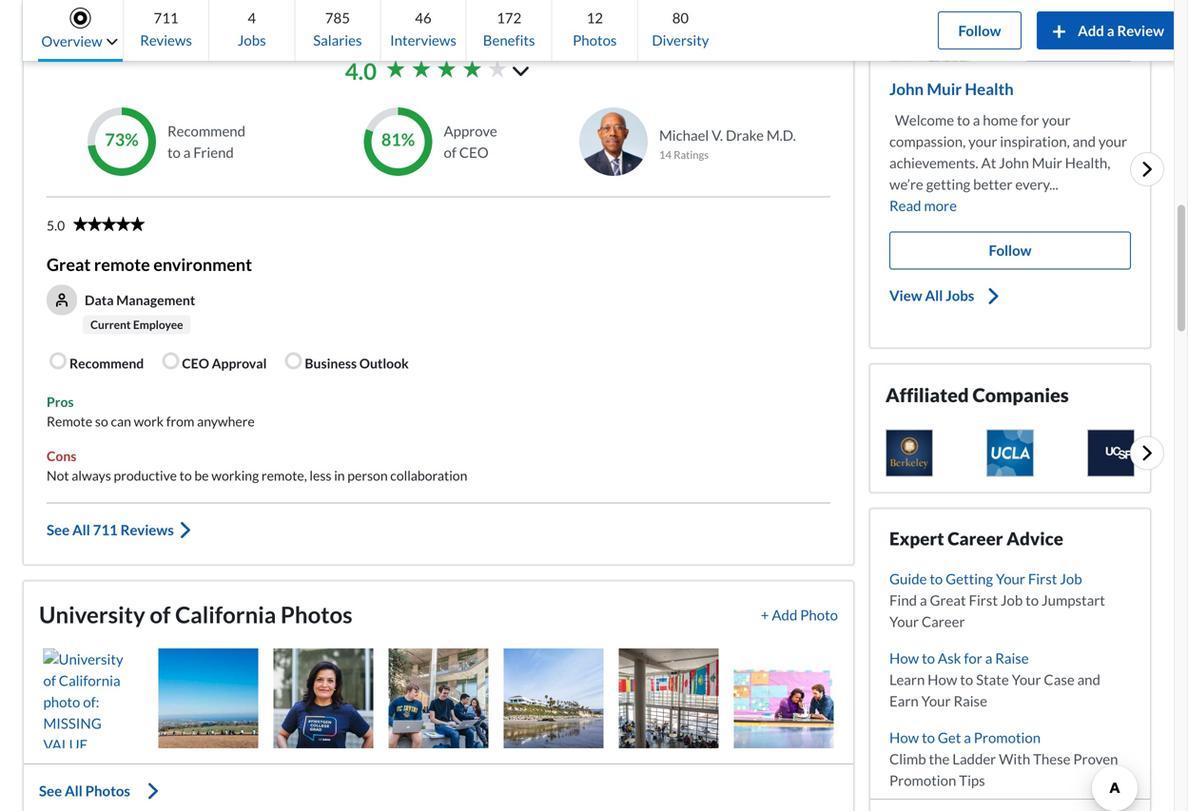 Task type: vqa. For each thing, say whether or not it's contained in the screenshot.
'Business Outlook'
yes



Task type: describe. For each thing, give the bounding box(es) containing it.
4
[[248, 9, 256, 26]]

711 reviews
[[140, 9, 192, 49]]

a inside how to ask for a raise learn how to state your case and earn your raise
[[985, 650, 993, 667]]

current employee
[[90, 318, 183, 332]]

guide to getting your first job find a great first job to jumpstart your career
[[890, 570, 1106, 630]]

1 horizontal spatial photos
[[281, 601, 353, 628]]

to right guide
[[930, 570, 943, 588]]

featured banner image for john muir health image
[[890, 14, 1131, 61]]

pros remote so can work from anywhere
[[47, 394, 255, 430]]

to inside cons not always productive to be working remote, less in person collaboration
[[180, 468, 192, 484]]

3 university of california photo of: missing value image from the left
[[274, 649, 373, 749]]

0 horizontal spatial add
[[772, 606, 798, 624]]

follow for the bottommost follow button
[[989, 242, 1032, 259]]

785
[[325, 9, 350, 26]]

1 horizontal spatial job
[[1060, 570, 1082, 588]]

12
[[587, 9, 603, 26]]

... read more
[[890, 175, 1059, 214]]

expert
[[890, 528, 945, 550]]

view
[[890, 287, 923, 304]]

companies
[[973, 384, 1069, 407]]

getting
[[926, 175, 971, 192]]

a inside recommend to a friend
[[183, 144, 191, 161]]

80 diversity
[[652, 9, 709, 49]]

to down "guide to getting your first job" link
[[1026, 592, 1039, 609]]

to left ask
[[922, 650, 935, 667]]

see all photos
[[39, 783, 130, 800]]

great inside guide to getting your first job find a great first job to jumpstart your career
[[930, 592, 966, 609]]

advice
[[1007, 528, 1064, 550]]

health
[[965, 79, 1014, 98]]

for inside welcome to a home for your compassion, your inspiration, and your achievements. at john muir health, we're getting better every
[[1021, 111, 1040, 128]]

172
[[497, 9, 522, 26]]

711 inside see all 711 reviews 'link'
[[93, 522, 118, 539]]

to inside how to get a promotion climb the ladder with these proven promotion tips
[[922, 729, 935, 746]]

46 interviews
[[390, 9, 457, 49]]

not
[[47, 468, 69, 484]]

0 vertical spatial career
[[948, 528, 1003, 550]]

for inside how to ask for a raise learn how to state your case and earn your raise
[[964, 650, 983, 667]]

muir inside welcome to a home for your compassion, your inspiration, and your achievements. at john muir health, we're getting better every
[[1032, 154, 1063, 171]]

proven
[[1074, 751, 1118, 768]]

your down how to ask for a raise link
[[1012, 671, 1042, 688]]

all for photos
[[65, 783, 83, 800]]

interviews
[[390, 31, 457, 49]]

home
[[983, 111, 1018, 128]]

always
[[72, 468, 111, 484]]

to left state
[[960, 671, 974, 688]]

to inside recommend to a friend
[[167, 144, 181, 161]]

read
[[890, 197, 922, 214]]

0 vertical spatial john
[[890, 79, 924, 98]]

university for university of california photos
[[39, 601, 145, 628]]

productive
[[114, 468, 177, 484]]

view all jobs link
[[890, 285, 1131, 308]]

affiliated
[[886, 384, 969, 407]]

4.0
[[345, 57, 377, 85]]

earn
[[890, 693, 919, 710]]

6 university of california photo of: missing value image from the left
[[619, 649, 719, 749]]

review
[[1118, 22, 1165, 39]]

working
[[211, 468, 259, 484]]

environment
[[153, 254, 252, 275]]

photos inside see all photos link
[[85, 783, 130, 800]]

university of california reviews
[[47, 22, 374, 49]]

a inside how to get a promotion climb the ladder with these proven promotion tips
[[964, 729, 971, 746]]

172 benefits
[[483, 9, 535, 49]]

state
[[976, 671, 1009, 688]]

to inside welcome to a home for your compassion, your inspiration, and your achievements. at john muir health, we're getting better every
[[957, 111, 970, 128]]

climb
[[890, 751, 926, 768]]

better
[[974, 175, 1013, 192]]

how to get a promotion link
[[890, 727, 1131, 749]]

health,
[[1065, 154, 1111, 171]]

0 vertical spatial muir
[[927, 79, 962, 98]]

0 vertical spatial add
[[1078, 22, 1105, 39]]

ask
[[938, 650, 962, 667]]

pros
[[47, 394, 74, 410]]

your right earn
[[922, 693, 951, 710]]

1 horizontal spatial your
[[1042, 111, 1071, 128]]

see all photos link
[[39, 780, 838, 803]]

more
[[924, 197, 957, 214]]

5 university of california photo of: missing value image from the left
[[504, 649, 604, 749]]

how to ask for a raise learn how to state your case and earn your raise
[[890, 650, 1101, 710]]

achievements.
[[890, 154, 979, 171]]

view all jobs
[[890, 287, 975, 304]]

see for see all 711 reviews
[[47, 522, 70, 539]]

we're
[[890, 175, 924, 192]]

0 horizontal spatial job
[[1001, 592, 1023, 609]]

0 vertical spatial promotion
[[974, 729, 1041, 746]]

university of california president michael v. drake m.d. image
[[579, 107, 648, 176]]

outlook
[[359, 355, 409, 371]]

case
[[1044, 671, 1075, 688]]

overview
[[41, 32, 102, 49]]

drake
[[726, 127, 764, 144]]

michael v. drake m.d. 14 ratings
[[659, 127, 796, 161]]

the university of california, berkeley image
[[886, 430, 933, 477]]

great remote environment link
[[47, 254, 252, 275]]

remote
[[94, 254, 150, 275]]

get
[[938, 729, 961, 746]]

university of california, san francisco image
[[1088, 430, 1135, 477]]

data
[[85, 292, 114, 308]]

data management
[[85, 292, 195, 308]]

0 horizontal spatial raise
[[954, 693, 988, 710]]

every
[[1016, 175, 1050, 192]]

photo
[[800, 606, 838, 624]]

employee
[[133, 318, 183, 332]]

of for university of california reviews
[[157, 22, 178, 49]]

diversity
[[652, 31, 709, 49]]

7 university of california photo of: missing value image from the left
[[734, 649, 834, 749]]

at
[[982, 154, 997, 171]]

+
[[761, 606, 769, 624]]

recommend for recommend to a friend
[[167, 122, 246, 139]]

anywhere
[[197, 413, 255, 430]]

from
[[166, 413, 195, 430]]

follow for topmost follow button
[[959, 22, 1001, 39]]

university of california photos
[[39, 601, 353, 628]]

1 vertical spatial ceo
[[182, 355, 209, 371]]

cons
[[47, 448, 77, 464]]

next button image
[[1137, 442, 1158, 465]]



Task type: locate. For each thing, give the bounding box(es) containing it.
0 vertical spatial 711
[[154, 9, 179, 26]]

0 vertical spatial and
[[1073, 133, 1096, 150]]

all for 711
[[72, 522, 90, 539]]

0 vertical spatial jobs
[[238, 31, 266, 49]]

2 vertical spatial all
[[65, 783, 83, 800]]

cons not always productive to be working remote, less in person collaboration
[[47, 448, 468, 484]]

of inside approve of ceo
[[444, 144, 457, 161]]

0 vertical spatial for
[[1021, 111, 1040, 128]]

80
[[672, 9, 689, 26]]

1 vertical spatial for
[[964, 650, 983, 667]]

see all 711 reviews
[[47, 522, 174, 539]]

1 vertical spatial california
[[175, 601, 276, 628]]

recommend
[[167, 122, 246, 139], [69, 355, 144, 371]]

how inside how to get a promotion climb the ladder with these proven promotion tips
[[890, 729, 919, 746]]

1 vertical spatial first
[[969, 592, 998, 609]]

job down "guide to getting your first job" link
[[1001, 592, 1023, 609]]

+ add photo link
[[761, 605, 838, 626]]

and inside welcome to a home for your compassion, your inspiration, and your achievements. at john muir health, we're getting better every
[[1073, 133, 1096, 150]]

1 horizontal spatial first
[[1028, 570, 1057, 588]]

ceo inside approve of ceo
[[459, 144, 489, 161]]

promotion down climb
[[890, 772, 957, 789]]

5.0
[[47, 217, 65, 234]]

compassion,
[[890, 133, 966, 150]]

career up ask
[[922, 613, 965, 630]]

business
[[305, 355, 357, 371]]

great remote environment
[[47, 254, 252, 275]]

2 vertical spatial how
[[890, 729, 919, 746]]

ladder
[[953, 751, 996, 768]]

1 horizontal spatial jobs
[[946, 287, 975, 304]]

4 jobs
[[238, 9, 266, 49]]

university of california photo of: missing value image
[[43, 649, 128, 756], [158, 649, 258, 749], [274, 649, 373, 749], [389, 649, 489, 749], [504, 649, 604, 749], [619, 649, 719, 749], [734, 649, 834, 749]]

0 horizontal spatial photos
[[85, 783, 130, 800]]

your
[[1042, 111, 1071, 128], [969, 133, 998, 150], [1099, 133, 1128, 150]]

ceo down approve
[[459, 144, 489, 161]]

a inside welcome to a home for your compassion, your inspiration, and your achievements. at john muir health, we're getting better every
[[973, 111, 980, 128]]

reviews for see all 711 reviews
[[121, 522, 174, 539]]

1 vertical spatial and
[[1078, 671, 1101, 688]]

2 university of california photo of: missing value image from the left
[[158, 649, 258, 749]]

john muir health
[[890, 79, 1014, 98]]

follow
[[959, 22, 1001, 39], [989, 242, 1032, 259]]

and right case
[[1078, 671, 1101, 688]]

1 vertical spatial how
[[928, 671, 958, 688]]

1 vertical spatial john
[[999, 154, 1029, 171]]

university of california, los angeles image
[[987, 430, 1034, 477]]

remote
[[47, 413, 92, 430]]

reviews up 4.0
[[288, 22, 374, 49]]

1 horizontal spatial muir
[[1032, 154, 1063, 171]]

v.
[[712, 127, 723, 144]]

work
[[134, 413, 164, 430]]

reviews inside 'link'
[[121, 522, 174, 539]]

0 vertical spatial great
[[47, 254, 91, 275]]

approve of ceo
[[444, 122, 497, 161]]

how for get
[[890, 729, 919, 746]]

0 vertical spatial all
[[925, 287, 943, 304]]

follow button
[[938, 11, 1022, 49], [890, 231, 1131, 270]]

a left the review at top right
[[1107, 22, 1115, 39]]

follow button down read more link
[[890, 231, 1131, 270]]

a right get
[[964, 729, 971, 746]]

how up learn at the right of page
[[890, 650, 919, 667]]

guide
[[890, 570, 927, 588]]

1 horizontal spatial recommend
[[167, 122, 246, 139]]

all inside the view all jobs "link"
[[925, 287, 943, 304]]

follow down read more link
[[989, 242, 1032, 259]]

and inside how to ask for a raise learn how to state your case and earn your raise
[[1078, 671, 1101, 688]]

0 vertical spatial how
[[890, 650, 919, 667]]

0 horizontal spatial 711
[[93, 522, 118, 539]]

a left friend
[[183, 144, 191, 161]]

711
[[154, 9, 179, 26], [93, 522, 118, 539]]

your up at
[[969, 133, 998, 150]]

welcome to a home for your compassion, your inspiration, and your achievements. at john muir health, we're getting better every
[[890, 111, 1128, 192]]

0 vertical spatial follow
[[959, 22, 1001, 39]]

remote,
[[262, 468, 307, 484]]

1 vertical spatial follow button
[[890, 231, 1131, 270]]

recommend up friend
[[167, 122, 246, 139]]

1 vertical spatial add
[[772, 606, 798, 624]]

collaboration
[[390, 468, 468, 484]]

711 down always
[[93, 522, 118, 539]]

all inside see all 711 reviews 'link'
[[72, 522, 90, 539]]

how for ask
[[890, 650, 919, 667]]

785 salaries
[[313, 9, 362, 49]]

0 horizontal spatial recommend
[[69, 355, 144, 371]]

salaries
[[313, 31, 362, 49]]

and up health,
[[1073, 133, 1096, 150]]

+ add photo
[[761, 606, 838, 624]]

john
[[890, 79, 924, 98], [999, 154, 1029, 171]]

1 vertical spatial university
[[39, 601, 145, 628]]

find
[[890, 592, 917, 609]]

1 vertical spatial of
[[444, 144, 457, 161]]

photos
[[573, 31, 617, 49], [281, 601, 353, 628], [85, 783, 130, 800]]

1 vertical spatial photos
[[281, 601, 353, 628]]

to
[[957, 111, 970, 128], [167, 144, 181, 161], [180, 468, 192, 484], [930, 570, 943, 588], [1026, 592, 1039, 609], [922, 650, 935, 667], [960, 671, 974, 688], [922, 729, 935, 746]]

approval
[[212, 355, 267, 371]]

1 vertical spatial recommend
[[69, 355, 144, 371]]

1 horizontal spatial for
[[1021, 111, 1040, 128]]

raise down state
[[954, 693, 988, 710]]

raise up state
[[995, 650, 1029, 667]]

1 vertical spatial career
[[922, 613, 965, 630]]

for right ask
[[964, 650, 983, 667]]

1 university of california photo of: missing value image from the left
[[43, 649, 128, 756]]

of for university of california photos
[[150, 601, 171, 628]]

how to get a promotion climb the ladder with these proven promotion tips
[[890, 729, 1118, 789]]

0 vertical spatial california
[[183, 22, 284, 49]]

0 vertical spatial follow button
[[938, 11, 1022, 49]]

0 horizontal spatial great
[[47, 254, 91, 275]]

follow up health
[[959, 22, 1001, 39]]

so
[[95, 413, 108, 430]]

0 vertical spatial raise
[[995, 650, 1029, 667]]

for
[[1021, 111, 1040, 128], [964, 650, 983, 667]]

next button image
[[1137, 158, 1158, 181]]

michael
[[659, 127, 709, 144]]

add a review link
[[1037, 11, 1180, 49]]

0 vertical spatial university
[[47, 22, 153, 49]]

less
[[310, 468, 332, 484]]

ceo left approval
[[182, 355, 209, 371]]

guide to getting your first job link
[[890, 569, 1131, 590]]

california for reviews
[[183, 22, 284, 49]]

1 horizontal spatial raise
[[995, 650, 1029, 667]]

jobs right view
[[946, 287, 975, 304]]

ceo
[[459, 144, 489, 161], [182, 355, 209, 371]]

first
[[1028, 570, 1057, 588], [969, 592, 998, 609]]

to left get
[[922, 729, 935, 746]]

to down john muir health
[[957, 111, 970, 128]]

0 horizontal spatial first
[[969, 592, 998, 609]]

0 horizontal spatial your
[[969, 133, 998, 150]]

learn
[[890, 671, 925, 688]]

1 vertical spatial all
[[72, 522, 90, 539]]

0 horizontal spatial for
[[964, 650, 983, 667]]

muir up ... at the right
[[1032, 154, 1063, 171]]

14
[[659, 148, 672, 161]]

job up jumpstart
[[1060, 570, 1082, 588]]

add left the review at top right
[[1078, 22, 1105, 39]]

first up jumpstart
[[1028, 570, 1057, 588]]

2 vertical spatial of
[[150, 601, 171, 628]]

promotion up with
[[974, 729, 1041, 746]]

0 horizontal spatial jobs
[[238, 31, 266, 49]]

person
[[348, 468, 388, 484]]

job
[[1060, 570, 1082, 588], [1001, 592, 1023, 609]]

of for approve of ceo
[[444, 144, 457, 161]]

management
[[116, 292, 195, 308]]

0 vertical spatial first
[[1028, 570, 1057, 588]]

getting
[[946, 570, 993, 588]]

expert career advice
[[890, 528, 1064, 550]]

1 horizontal spatial 711
[[154, 9, 179, 26]]

reviews left 4 jobs
[[140, 31, 192, 49]]

of
[[157, 22, 178, 49], [444, 144, 457, 161], [150, 601, 171, 628]]

follow button up health
[[938, 11, 1022, 49]]

recommend down current
[[69, 355, 144, 371]]

and
[[1073, 133, 1096, 150], [1078, 671, 1101, 688]]

first down getting
[[969, 592, 998, 609]]

muir up welcome
[[927, 79, 962, 98]]

2 horizontal spatial photos
[[573, 31, 617, 49]]

recommend to a friend
[[167, 122, 246, 161]]

add a review
[[1078, 22, 1165, 39]]

1 horizontal spatial ceo
[[459, 144, 489, 161]]

california for photos
[[175, 601, 276, 628]]

see for see all photos
[[39, 783, 62, 800]]

1 horizontal spatial promotion
[[974, 729, 1041, 746]]

read more link
[[890, 195, 1131, 216]]

john up welcome
[[890, 79, 924, 98]]

to left friend
[[167, 144, 181, 161]]

1 vertical spatial raise
[[954, 693, 988, 710]]

career up getting
[[948, 528, 1003, 550]]

how to ask for a raise link
[[890, 648, 1131, 669]]

711 left 4 on the top left of the page
[[154, 9, 179, 26]]

approve
[[444, 122, 497, 139]]

1 vertical spatial follow
[[989, 242, 1032, 259]]

recommend for recommend
[[69, 355, 144, 371]]

1 horizontal spatial john
[[999, 154, 1029, 171]]

1 horizontal spatial add
[[1078, 22, 1105, 39]]

1 vertical spatial jobs
[[946, 287, 975, 304]]

these
[[1033, 751, 1071, 768]]

0 vertical spatial see
[[47, 522, 70, 539]]

university for university of california reviews
[[47, 22, 153, 49]]

1 vertical spatial great
[[930, 592, 966, 609]]

0 horizontal spatial promotion
[[890, 772, 957, 789]]

status
[[73, 217, 145, 231]]

all inside see all photos link
[[65, 783, 83, 800]]

0 vertical spatial of
[[157, 22, 178, 49]]

your
[[996, 570, 1026, 588], [890, 613, 919, 630], [1012, 671, 1042, 688], [922, 693, 951, 710]]

reviews for university of california reviews
[[288, 22, 374, 49]]

4 university of california photo of: missing value image from the left
[[389, 649, 489, 749]]

your right getting
[[996, 570, 1026, 588]]

see inside 'link'
[[47, 522, 70, 539]]

711 inside the 711 reviews
[[154, 9, 179, 26]]

your down find
[[890, 613, 919, 630]]

career inside guide to getting your first job find a great first job to jumpstart your career
[[922, 613, 965, 630]]

0 horizontal spatial john
[[890, 79, 924, 98]]

1 vertical spatial muir
[[1032, 154, 1063, 171]]

jobs inside "link"
[[946, 287, 975, 304]]

how down ask
[[928, 671, 958, 688]]

all for jobs
[[925, 287, 943, 304]]

a right find
[[920, 592, 927, 609]]

for up 'inspiration,' at top
[[1021, 111, 1040, 128]]

2 horizontal spatial your
[[1099, 133, 1128, 150]]

46
[[415, 9, 432, 26]]

business outlook
[[305, 355, 409, 371]]

great down getting
[[930, 592, 966, 609]]

can
[[111, 413, 131, 430]]

0 horizontal spatial ceo
[[182, 355, 209, 371]]

1 vertical spatial job
[[1001, 592, 1023, 609]]

a left the home
[[973, 111, 980, 128]]

12 photos
[[573, 9, 617, 49]]

m.d.
[[767, 127, 796, 144]]

reviews
[[288, 22, 374, 49], [140, 31, 192, 49], [121, 522, 174, 539]]

1 horizontal spatial great
[[930, 592, 966, 609]]

add right +
[[772, 606, 798, 624]]

reviews down productive
[[121, 522, 174, 539]]

muir
[[927, 79, 962, 98], [1032, 154, 1063, 171]]

ceo approval
[[182, 355, 267, 371]]

welcome
[[895, 111, 954, 128]]

2 vertical spatial photos
[[85, 783, 130, 800]]

jobs down 4 on the top left of the page
[[238, 31, 266, 49]]

a up state
[[985, 650, 993, 667]]

0 vertical spatial recommend
[[167, 122, 246, 139]]

to left be
[[180, 468, 192, 484]]

how up climb
[[890, 729, 919, 746]]

0 horizontal spatial muir
[[927, 79, 962, 98]]

john inside welcome to a home for your compassion, your inspiration, and your achievements. at john muir health, we're getting better every
[[999, 154, 1029, 171]]

0 vertical spatial photos
[[573, 31, 617, 49]]

see
[[47, 522, 70, 539], [39, 783, 62, 800]]

0 vertical spatial job
[[1060, 570, 1082, 588]]

john right at
[[999, 154, 1029, 171]]

a inside guide to getting your first job find a great first job to jumpstart your career
[[920, 592, 927, 609]]

benefits
[[483, 31, 535, 49]]

promotion
[[974, 729, 1041, 746], [890, 772, 957, 789]]

tips
[[959, 772, 986, 789]]

great down 5.0
[[47, 254, 91, 275]]

in
[[334, 468, 345, 484]]

1 vertical spatial promotion
[[890, 772, 957, 789]]

your up health,
[[1099, 133, 1128, 150]]

...
[[1050, 175, 1059, 192]]

0 vertical spatial ceo
[[459, 144, 489, 161]]

be
[[194, 468, 209, 484]]

affiliated companies
[[886, 384, 1069, 407]]

inspiration,
[[1000, 133, 1070, 150]]

1 vertical spatial see
[[39, 783, 62, 800]]

your up 'inspiration,' at top
[[1042, 111, 1071, 128]]

1 vertical spatial 711
[[93, 522, 118, 539]]



